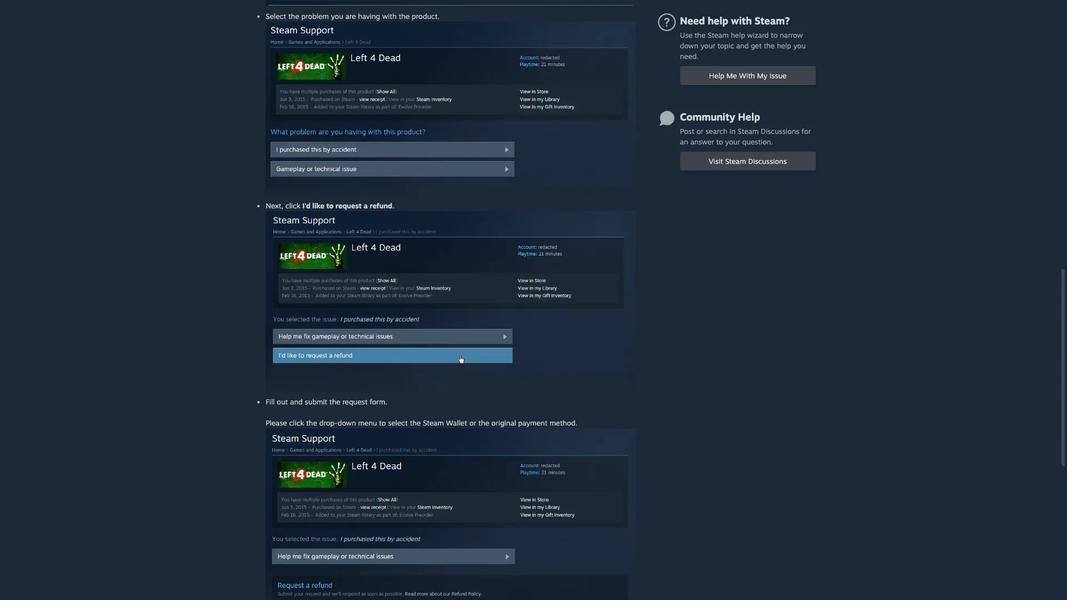 Task type: describe. For each thing, give the bounding box(es) containing it.
drop-
[[319, 419, 338, 428]]

discussions inside community help post or search in steam discussions for an answer to your question.
[[761, 127, 800, 136]]

visit
[[709, 157, 724, 166]]

wizard
[[748, 31, 769, 39]]

0 horizontal spatial and
[[290, 398, 303, 407]]

0 horizontal spatial help
[[708, 14, 729, 27]]

community
[[680, 111, 736, 123]]

need.
[[680, 52, 699, 61]]

to right 'menu'
[[379, 419, 386, 428]]

steam inside need help with steam? use the steam help wizard to narrow down your topic and get the help you need.
[[708, 31, 729, 39]]

please click the drop-down menu to select the steam wallet or the original payment method.
[[266, 419, 578, 428]]

the right select
[[288, 11, 299, 20]]

next, click i'd like to request a refund .
[[266, 201, 394, 210]]

or inside community help post or search in steam discussions for an answer to your question.
[[697, 127, 704, 136]]

you inside need help with steam? use the steam help wizard to narrow down your topic and get the help you need.
[[794, 41, 806, 50]]

help me with my issue
[[710, 71, 787, 80]]

product.
[[412, 11, 440, 20]]

click for next,
[[285, 201, 300, 210]]

select
[[266, 11, 286, 20]]

community help post or search in steam discussions for an answer to your question.
[[680, 111, 811, 146]]

to inside need help with steam? use the steam help wizard to narrow down your topic and get the help you need.
[[771, 31, 778, 39]]

answer
[[691, 137, 715, 146]]

topic
[[718, 41, 735, 50]]

your for community
[[726, 137, 741, 146]]

need
[[680, 14, 706, 27]]

0 horizontal spatial you
[[331, 11, 343, 20]]

and inside need help with steam? use the steam help wizard to narrow down your topic and get the help you need.
[[737, 41, 749, 50]]

fill
[[266, 398, 275, 407]]

search
[[706, 127, 728, 136]]

need help with steam? use the steam help wizard to narrow down your topic and get the help you need.
[[680, 14, 806, 61]]

refund
[[370, 201, 392, 210]]

select the problem you are having with the product.
[[266, 11, 440, 20]]

help inside help me with my issue link
[[710, 71, 725, 80]]

the right use
[[695, 31, 706, 39]]

in
[[730, 127, 736, 136]]

having
[[358, 11, 380, 20]]

steam inside community help post or search in steam discussions for an answer to your question.
[[738, 127, 759, 136]]

the right "get"
[[764, 41, 775, 50]]

my
[[758, 71, 768, 80]]

1 vertical spatial down
[[338, 419, 356, 428]]

request for to
[[336, 201, 362, 210]]

help me with my issue link
[[680, 66, 816, 85]]

request for the
[[343, 398, 368, 407]]

.
[[392, 201, 394, 210]]

i'd
[[303, 201, 311, 210]]

please
[[266, 419, 287, 428]]

1 horizontal spatial help
[[731, 31, 746, 39]]

with
[[740, 71, 755, 80]]

the left 'product.'
[[399, 11, 410, 20]]

visit steam discussions
[[709, 157, 787, 166]]

the left drop-
[[306, 419, 317, 428]]

method.
[[550, 419, 578, 428]]

question.
[[743, 137, 774, 146]]

payment
[[518, 419, 548, 428]]

me
[[727, 71, 738, 80]]

visit steam discussions link
[[680, 152, 816, 171]]

click for please
[[289, 419, 304, 428]]



Task type: locate. For each thing, give the bounding box(es) containing it.
the left original
[[479, 419, 489, 428]]

1 vertical spatial help
[[731, 31, 746, 39]]

steam
[[708, 31, 729, 39], [738, 127, 759, 136], [726, 157, 747, 166], [423, 419, 444, 428]]

or
[[697, 127, 704, 136], [469, 419, 476, 428]]

0 horizontal spatial or
[[469, 419, 476, 428]]

form.
[[370, 398, 387, 407]]

down
[[680, 41, 699, 50], [338, 419, 356, 428]]

1 horizontal spatial your
[[726, 137, 741, 146]]

original
[[492, 419, 516, 428]]

1 vertical spatial your
[[726, 137, 741, 146]]

a
[[364, 201, 368, 210]]

0 vertical spatial you
[[331, 11, 343, 20]]

1 horizontal spatial down
[[680, 41, 699, 50]]

down inside need help with steam? use the steam help wizard to narrow down your topic and get the help you need.
[[680, 41, 699, 50]]

steam right visit
[[726, 157, 747, 166]]

0 vertical spatial and
[[737, 41, 749, 50]]

you
[[331, 11, 343, 20], [794, 41, 806, 50]]

1 vertical spatial request
[[343, 398, 368, 407]]

help up question.
[[738, 111, 761, 123]]

help right need
[[708, 14, 729, 27]]

1 vertical spatial and
[[290, 398, 303, 407]]

1 vertical spatial or
[[469, 419, 476, 428]]

help inside community help post or search in steam discussions for an answer to your question.
[[738, 111, 761, 123]]

to down steam?
[[771, 31, 778, 39]]

and
[[737, 41, 749, 50], [290, 398, 303, 407]]

and left "get"
[[737, 41, 749, 50]]

discussions up question.
[[761, 127, 800, 136]]

your for need
[[701, 41, 716, 50]]

2 horizontal spatial help
[[777, 41, 792, 50]]

are
[[345, 11, 356, 20]]

discussions down question.
[[749, 157, 787, 166]]

issue
[[770, 71, 787, 80]]

the right the submit
[[330, 398, 340, 407]]

0 horizontal spatial your
[[701, 41, 716, 50]]

or right wallet
[[469, 419, 476, 428]]

0 vertical spatial help
[[710, 71, 725, 80]]

to
[[771, 31, 778, 39], [717, 137, 724, 146], [326, 201, 334, 210], [379, 419, 386, 428]]

click right please
[[289, 419, 304, 428]]

use
[[680, 31, 693, 39]]

1 horizontal spatial help
[[738, 111, 761, 123]]

request left form.
[[343, 398, 368, 407]]

your inside need help with steam? use the steam help wizard to narrow down your topic and get the help you need.
[[701, 41, 716, 50]]

1 vertical spatial help
[[738, 111, 761, 123]]

0 vertical spatial help
[[708, 14, 729, 27]]

1 horizontal spatial with
[[732, 14, 752, 27]]

0 horizontal spatial help
[[710, 71, 725, 80]]

down left 'menu'
[[338, 419, 356, 428]]

with inside need help with steam? use the steam help wizard to narrow down your topic and get the help you need.
[[732, 14, 752, 27]]

down up need.
[[680, 41, 699, 50]]

post
[[680, 127, 695, 136]]

and right out
[[290, 398, 303, 407]]

next,
[[266, 201, 283, 210]]

with up wizard
[[732, 14, 752, 27]]

1 horizontal spatial and
[[737, 41, 749, 50]]

click left the i'd
[[285, 201, 300, 210]]

help
[[708, 14, 729, 27], [731, 31, 746, 39], [777, 41, 792, 50]]

steam left wallet
[[423, 419, 444, 428]]

select
[[388, 419, 408, 428]]

0 vertical spatial discussions
[[761, 127, 800, 136]]

the
[[288, 11, 299, 20], [399, 11, 410, 20], [695, 31, 706, 39], [764, 41, 775, 50], [330, 398, 340, 407], [306, 419, 317, 428], [410, 419, 421, 428], [479, 419, 489, 428]]

submit
[[305, 398, 327, 407]]

help down narrow
[[777, 41, 792, 50]]

an
[[680, 137, 689, 146]]

the right "select"
[[410, 419, 421, 428]]

request
[[336, 201, 362, 210], [343, 398, 368, 407]]

help up topic
[[731, 31, 746, 39]]

to down search
[[717, 137, 724, 146]]

problem
[[301, 11, 329, 20]]

for
[[802, 127, 811, 136]]

click
[[285, 201, 300, 210], [289, 419, 304, 428]]

0 vertical spatial down
[[680, 41, 699, 50]]

or up answer
[[697, 127, 704, 136]]

0 vertical spatial your
[[701, 41, 716, 50]]

your
[[701, 41, 716, 50], [726, 137, 741, 146]]

wallet
[[446, 419, 467, 428]]

your left topic
[[701, 41, 716, 50]]

steam?
[[755, 14, 790, 27]]

narrow
[[780, 31, 803, 39]]

out
[[277, 398, 288, 407]]

you down narrow
[[794, 41, 806, 50]]

fill out and submit the request form.
[[266, 398, 387, 407]]

0 vertical spatial click
[[285, 201, 300, 210]]

with
[[382, 11, 397, 20], [732, 14, 752, 27]]

menu
[[358, 419, 377, 428]]

1 vertical spatial click
[[289, 419, 304, 428]]

1 vertical spatial discussions
[[749, 157, 787, 166]]

like
[[313, 201, 325, 210]]

1 vertical spatial you
[[794, 41, 806, 50]]

request left a
[[336, 201, 362, 210]]

0 horizontal spatial with
[[382, 11, 397, 20]]

steam up question.
[[738, 127, 759, 136]]

your down in
[[726, 137, 741, 146]]

steam up topic
[[708, 31, 729, 39]]

1 horizontal spatial you
[[794, 41, 806, 50]]

0 horizontal spatial down
[[338, 419, 356, 428]]

discussions
[[761, 127, 800, 136], [749, 157, 787, 166]]

to right "like"
[[326, 201, 334, 210]]

to inside community help post or search in steam discussions for an answer to your question.
[[717, 137, 724, 146]]

with right 'having'
[[382, 11, 397, 20]]

your inside community help post or search in steam discussions for an answer to your question.
[[726, 137, 741, 146]]

0 vertical spatial or
[[697, 127, 704, 136]]

1 horizontal spatial or
[[697, 127, 704, 136]]

you left are
[[331, 11, 343, 20]]

0 vertical spatial request
[[336, 201, 362, 210]]

help left me
[[710, 71, 725, 80]]

2 vertical spatial help
[[777, 41, 792, 50]]

get
[[751, 41, 762, 50]]

help
[[710, 71, 725, 80], [738, 111, 761, 123]]



Task type: vqa. For each thing, say whether or not it's contained in the screenshot.
the right Withdrawal
no



